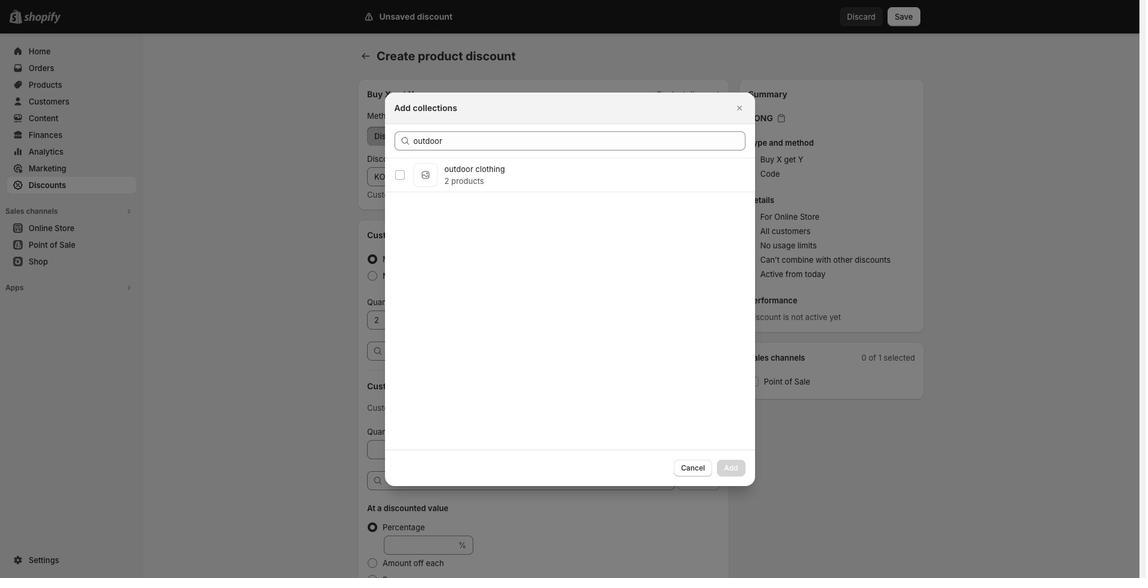 Task type: locate. For each thing, give the bounding box(es) containing it.
shopify image
[[24, 12, 61, 24]]

dialog
[[0, 92, 1140, 486]]



Task type: describe. For each thing, give the bounding box(es) containing it.
Search collections text field
[[414, 131, 746, 150]]



Task type: vqa. For each thing, say whether or not it's contained in the screenshot.
dialog
yes



